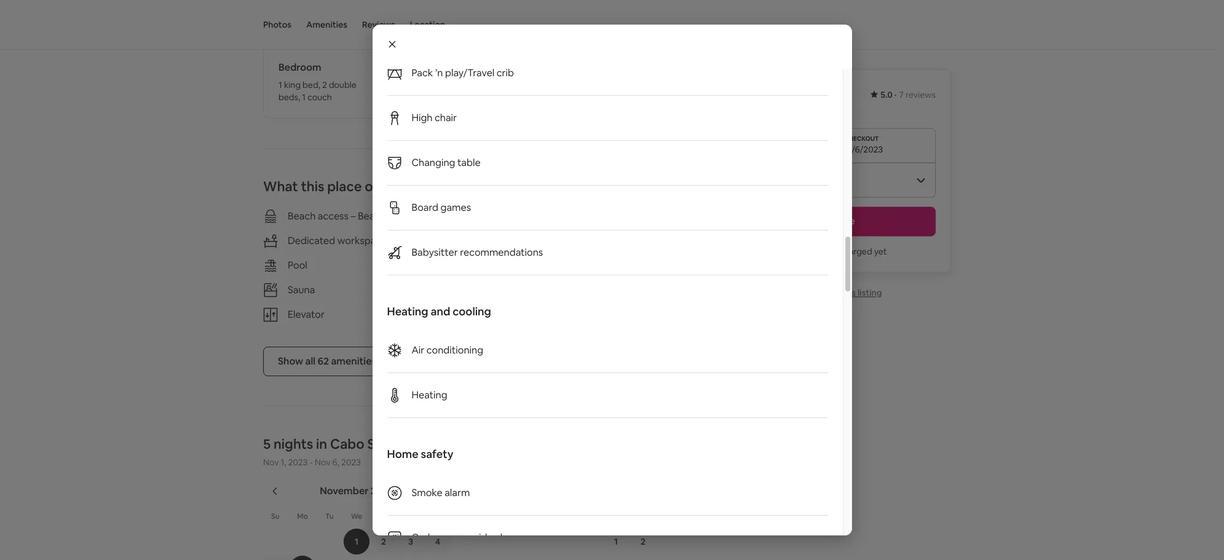 Task type: describe. For each thing, give the bounding box(es) containing it.
high chair
[[412, 111, 457, 124]]

dedicated workspace
[[288, 234, 387, 247]]

calendar application
[[248, 471, 1078, 560]]

chair
[[435, 111, 457, 124]]

crib
[[497, 66, 514, 79]]

access
[[318, 209, 349, 222]]

1 th from the left
[[379, 511, 388, 521]]

beds,
[[279, 91, 300, 102]]

smoke alarm
[[412, 486, 470, 499]]

charged
[[839, 246, 872, 257]]

board
[[412, 201, 438, 214]]

reviews
[[906, 89, 936, 100]]

heating for heating
[[412, 389, 447, 402]]

what
[[263, 177, 298, 195]]

1 horizontal spatial 2023
[[341, 457, 361, 468]]

3 button
[[397, 529, 424, 554]]

reviews button
[[362, 0, 395, 49]]

cabo
[[330, 435, 365, 452]]

this for what
[[301, 177, 324, 195]]

report this listing
[[811, 287, 882, 298]]

2 we from the left
[[557, 511, 568, 521]]

$718
[[738, 84, 767, 101]]

workspace
[[337, 234, 387, 247]]

0 horizontal spatial alarm
[[445, 486, 470, 499]]

what this place offers dialog
[[372, 0, 852, 560]]

place
[[327, 177, 362, 195]]

double
[[329, 79, 356, 90]]

5
[[263, 435, 271, 452]]

1 nov from the left
[[263, 457, 279, 468]]

elevator
[[288, 308, 325, 321]]

beach
[[288, 209, 316, 222]]

bedroom
[[279, 61, 321, 74]]

what this place offers
[[263, 177, 402, 195]]

photos
[[263, 19, 291, 30]]

6,
[[332, 457, 339, 468]]

sauna
[[288, 283, 315, 296]]

games
[[441, 201, 471, 214]]

tub
[[513, 259, 528, 272]]

air conditioning
[[412, 344, 483, 357]]

report this listing button
[[791, 287, 882, 298]]

show
[[278, 355, 303, 367]]

2 inside bedroom 1 king bed, 2 double beds, 1 couch
[[322, 79, 327, 90]]

1 we from the left
[[351, 511, 362, 521]]

all
[[305, 355, 316, 367]]

2 th from the left
[[585, 511, 594, 521]]

recommendations
[[460, 246, 543, 259]]

lucas
[[393, 435, 430, 452]]

home
[[387, 447, 419, 461]]

and
[[431, 304, 450, 319]]

home safety
[[387, 447, 454, 461]]

show all 62 amenities
[[278, 355, 376, 367]]

bedroom 1 king bed, 2 double beds, 1 couch
[[279, 61, 356, 102]]

reserve button
[[738, 207, 936, 236]]

pool
[[288, 259, 307, 272]]

11/6/2023
[[844, 144, 883, 155]]

2 1 button from the left
[[603, 529, 630, 554]]

1 fr from the left
[[407, 511, 414, 521]]

pack 'n play/travel crib
[[412, 66, 514, 79]]

listing
[[858, 287, 882, 298]]

1 su from the left
[[271, 511, 280, 521]]

changing table
[[412, 156, 481, 169]]

1 horizontal spatial alarm
[[495, 531, 520, 544]]

beach access – beachfront
[[288, 209, 408, 222]]

play/travel
[[445, 66, 495, 79]]

carbon monoxide alarm
[[412, 531, 520, 544]]

5.0
[[881, 89, 893, 100]]

reserve
[[818, 215, 855, 228]]

november
[[320, 484, 369, 497]]

couch
[[308, 91, 332, 102]]



Task type: locate. For each thing, give the bounding box(es) containing it.
reviews
[[362, 19, 395, 30]]

2 for 2nd the 2 button from left
[[641, 536, 646, 547]]

11/6/2023 button
[[738, 128, 936, 162]]

heating left "and"
[[387, 304, 428, 319]]

air
[[412, 344, 424, 357]]

1 horizontal spatial sa
[[640, 511, 648, 521]]

1 horizontal spatial th
[[585, 511, 594, 521]]

0 horizontal spatial su
[[271, 511, 280, 521]]

-
[[310, 457, 313, 468]]

show all 62 amenities button
[[263, 347, 391, 376]]

1 button
[[343, 529, 370, 554], [603, 529, 630, 554]]

7
[[899, 89, 904, 100]]

1 horizontal spatial 1 button
[[603, 529, 630, 554]]

alarm right smoke
[[445, 486, 470, 499]]

–
[[351, 209, 356, 222]]

2 tu from the left
[[531, 511, 540, 521]]

th
[[379, 511, 388, 521], [585, 511, 594, 521]]

1 horizontal spatial fr
[[613, 511, 620, 521]]

4
[[435, 536, 440, 547]]

1 horizontal spatial nov
[[315, 457, 330, 468]]

monoxide
[[448, 531, 493, 544]]

0 horizontal spatial mo
[[297, 511, 308, 521]]

beachfront
[[358, 209, 408, 222]]

table
[[457, 156, 481, 169]]

location button
[[410, 0, 445, 49]]

1 mo from the left
[[297, 511, 308, 521]]

bed,
[[303, 79, 320, 90]]

be
[[827, 246, 837, 257]]

1 horizontal spatial we
[[557, 511, 568, 521]]

alarm right monoxide
[[495, 531, 520, 544]]

changing
[[412, 156, 455, 169]]

safety
[[421, 447, 454, 461]]

0 horizontal spatial this
[[301, 177, 324, 195]]

amenities
[[331, 355, 376, 367]]

1 horizontal spatial tu
[[531, 511, 540, 521]]

0 horizontal spatial fr
[[407, 511, 414, 521]]

won't
[[803, 246, 825, 257]]

smoke
[[412, 486, 443, 499]]

tu
[[325, 511, 334, 521], [531, 511, 540, 521]]

0 horizontal spatial 1 button
[[343, 529, 370, 554]]

1 horizontal spatial 2
[[381, 536, 386, 547]]

·
[[895, 89, 897, 100]]

2023
[[288, 457, 308, 468], [341, 457, 361, 468], [371, 484, 393, 497]]

2 mo from the left
[[503, 511, 514, 521]]

2 horizontal spatial 2
[[641, 536, 646, 547]]

high
[[412, 111, 433, 124]]

1 vertical spatial this
[[841, 287, 856, 298]]

0 horizontal spatial th
[[379, 511, 388, 521]]

62
[[318, 355, 329, 367]]

photos button
[[263, 0, 291, 49]]

hot tub
[[494, 259, 528, 272]]

1 tu from the left
[[325, 511, 334, 521]]

babysitter recommendations
[[412, 246, 543, 259]]

this left listing
[[841, 287, 856, 298]]

0 horizontal spatial 2023
[[288, 457, 308, 468]]

0 vertical spatial heating
[[387, 304, 428, 319]]

1 1 button from the left
[[343, 529, 370, 554]]

2 su from the left
[[477, 511, 486, 521]]

1 2 button from the left
[[370, 529, 397, 554]]

2 horizontal spatial 2023
[[371, 484, 393, 497]]

0 vertical spatial this
[[301, 177, 324, 195]]

carbon
[[412, 531, 446, 544]]

0 horizontal spatial 2
[[322, 79, 327, 90]]

0 horizontal spatial 2 button
[[370, 529, 397, 554]]

2 2 button from the left
[[630, 529, 657, 554]]

alarm
[[445, 486, 470, 499], [495, 531, 520, 544]]

5.0 · 7 reviews
[[881, 89, 936, 100]]

0 horizontal spatial tu
[[325, 511, 334, 521]]

1 horizontal spatial 2 button
[[630, 529, 657, 554]]

4 button
[[424, 529, 451, 554]]

nov right -
[[315, 457, 330, 468]]

1 vertical spatial heating
[[412, 389, 447, 402]]

5 nights in cabo san lucas nov 1, 2023 - nov 6, 2023
[[263, 435, 430, 468]]

1 sa from the left
[[434, 511, 442, 521]]

fr
[[407, 511, 414, 521], [613, 511, 620, 521]]

amenities button
[[306, 0, 347, 49]]

2 fr from the left
[[613, 511, 620, 521]]

in
[[316, 435, 327, 452]]

1 vertical spatial alarm
[[495, 531, 520, 544]]

nights
[[274, 435, 313, 452]]

0 horizontal spatial nov
[[263, 457, 279, 468]]

heating
[[387, 304, 428, 319], [412, 389, 447, 402]]

yet
[[874, 246, 887, 257]]

su
[[271, 511, 280, 521], [477, 511, 486, 521]]

you won't be charged yet
[[787, 246, 887, 257]]

this for report
[[841, 287, 856, 298]]

king
[[284, 79, 301, 90]]

0 horizontal spatial sa
[[434, 511, 442, 521]]

'n
[[435, 66, 443, 79]]

location
[[410, 19, 445, 30]]

dedicated
[[288, 234, 335, 247]]

amenities
[[306, 19, 347, 30]]

0 vertical spatial alarm
[[445, 486, 470, 499]]

hot
[[494, 259, 510, 272]]

nov left the 1,
[[263, 457, 279, 468]]

conditioning
[[427, 344, 483, 357]]

1 horizontal spatial su
[[477, 511, 486, 521]]

2023 right 6,
[[341, 457, 361, 468]]

heating down air
[[412, 389, 447, 402]]

2 for 1st the 2 button
[[381, 536, 386, 547]]

2 nov from the left
[[315, 457, 330, 468]]

2
[[322, 79, 327, 90], [381, 536, 386, 547], [641, 536, 646, 547]]

heating and cooling
[[387, 304, 491, 319]]

0 horizontal spatial we
[[351, 511, 362, 521]]

mo
[[297, 511, 308, 521], [503, 511, 514, 521]]

2023 right the november
[[371, 484, 393, 497]]

board games
[[412, 201, 471, 214]]

3
[[408, 536, 413, 547]]

2 sa from the left
[[640, 511, 648, 521]]

babysitter
[[412, 246, 458, 259]]

report
[[811, 287, 839, 298]]

2023 left -
[[288, 457, 308, 468]]

november 2023
[[320, 484, 393, 497]]

we
[[351, 511, 362, 521], [557, 511, 568, 521]]

offers
[[365, 177, 402, 195]]

cooling
[[453, 304, 491, 319]]

2 button
[[370, 529, 397, 554], [630, 529, 657, 554]]

pack
[[412, 66, 433, 79]]

1 horizontal spatial mo
[[503, 511, 514, 521]]

heating for heating and cooling
[[387, 304, 428, 319]]

1,
[[281, 457, 286, 468]]

this up beach on the top left of the page
[[301, 177, 324, 195]]

1 horizontal spatial this
[[841, 287, 856, 298]]

2023 inside calendar application
[[371, 484, 393, 497]]



Task type: vqa. For each thing, say whether or not it's contained in the screenshot.
Woodside,
no



